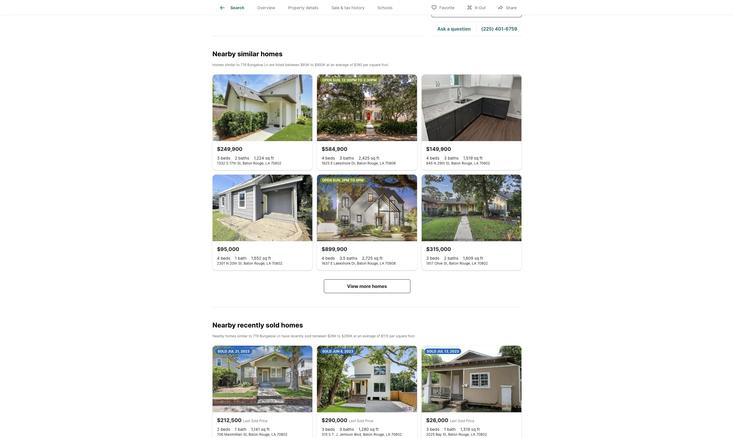 Task type: describe. For each thing, give the bounding box(es) containing it.
3 beds for 1,280 sq ft
[[322, 427, 335, 432]]

2,725
[[362, 256, 373, 261]]

x-
[[475, 5, 479, 10]]

baton right 29th
[[451, 161, 461, 165]]

1 up 20th
[[235, 256, 237, 261]]

4 beds for $899,900
[[322, 256, 335, 261]]

1,280 sq ft
[[359, 427, 379, 432]]

have
[[282, 334, 289, 338]]

rouge, down 1,280 sq ft
[[374, 432, 385, 437]]

baton right 'bay'
[[448, 432, 458, 437]]

845
[[426, 161, 433, 165]]

2301 n 20th st, baton rouge, la 70802
[[217, 261, 282, 266]]

6759
[[506, 26, 517, 32]]

baton right olive on the right of the page
[[449, 261, 459, 266]]

ft right 1,141
[[267, 427, 270, 432]]

315
[[322, 432, 328, 437]]

tab list containing search
[[213, 0, 404, 15]]

1625
[[322, 161, 330, 165]]

1637
[[322, 261, 330, 266]]

x-out
[[475, 5, 486, 10]]

1817 olive st, baton rouge, la 70802
[[426, 261, 488, 266]]

12:30pm
[[342, 78, 357, 82]]

jemison
[[340, 432, 353, 437]]

2,725 sq ft
[[362, 256, 383, 261]]

sold jul 13, 2023
[[427, 349, 459, 353]]

overview tab
[[251, 1, 282, 15]]

3 baths for $584,900
[[340, 156, 354, 160]]

baton down 1,280 sq ft
[[363, 432, 373, 437]]

overview
[[257, 5, 275, 10]]

nearby for nearby homes similar to 719 bungalow ln have recently sold between $26k to $290k at an average of $115 per square foot.
[[213, 334, 224, 338]]

e for $899,900
[[331, 261, 333, 266]]

0 horizontal spatial 719
[[241, 63, 246, 67]]

olive
[[435, 261, 443, 266]]

sold jul 21, 2023
[[218, 349, 250, 353]]

baths up jemison
[[343, 427, 354, 432]]

dr, for $584,900
[[352, 161, 356, 165]]

to right $26k
[[337, 334, 341, 338]]

are
[[269, 63, 275, 67]]

sq for $149,900
[[474, 156, 479, 160]]

photo of 845 n 29th st, baton rouge, la 70802 image
[[422, 74, 522, 141]]

2 beds
[[217, 427, 230, 432]]

3 up jemison
[[340, 427, 342, 432]]

rouge, down 2,425 sq ft
[[368, 161, 379, 165]]

homes inside button
[[372, 283, 387, 289]]

open for $584,900
[[322, 78, 332, 82]]

favorite
[[440, 5, 455, 10]]

sale & tax history
[[331, 5, 365, 10]]

sq for $315,000
[[475, 256, 479, 261]]

more
[[359, 283, 371, 289]]

sold for $212,500
[[251, 419, 258, 423]]

$584,900
[[322, 146, 347, 152]]

ft right 1,280
[[376, 427, 379, 432]]

blvd,
[[354, 432, 362, 437]]

photo of 2301 n 20th st, baton rouge, la 70802 image
[[213, 175, 313, 241]]

sold jun 8, 2023
[[322, 349, 353, 353]]

baton right 17th on the left top
[[243, 161, 252, 165]]

29th
[[437, 161, 445, 165]]

maximillian
[[224, 432, 242, 437]]

an inside 'button'
[[474, 8, 480, 13]]

3 beds for 1,609 sq ft
[[426, 256, 440, 261]]

beds for $584,900
[[325, 156, 335, 160]]

price for $212,500
[[259, 419, 268, 423]]

2,425
[[359, 156, 370, 160]]

4pm
[[356, 178, 364, 182]]

photo of 315 s t. j. jemison blvd, baton rouge, la 70802 image
[[317, 346, 417, 412]]

price for $290,000
[[365, 419, 373, 423]]

$212,500
[[217, 417, 242, 423]]

nearby similar homes
[[213, 50, 283, 58]]

x-out button
[[462, 1, 491, 13]]

$249,900
[[217, 146, 243, 152]]

ask a question link
[[437, 26, 471, 32]]

st, right 17th on the left top
[[237, 161, 242, 165]]

sq right 1,141
[[261, 427, 266, 432]]

homes up have
[[281, 321, 303, 329]]

ft right 1,319 on the right of the page
[[477, 427, 480, 432]]

n for $149,900
[[434, 161, 436, 165]]

homes
[[213, 63, 224, 67]]

ft for $95,000
[[268, 256, 271, 261]]

3.5
[[340, 256, 346, 261]]

1,319
[[461, 427, 470, 432]]

to right $93k
[[310, 63, 314, 67]]

homes up are
[[261, 50, 283, 58]]

1,224 sq ft
[[254, 156, 274, 160]]

ask
[[437, 26, 446, 32]]

2 vertical spatial similar
[[237, 334, 248, 338]]

last for $26,000
[[450, 419, 457, 423]]

(225) 401-6759 link
[[481, 26, 517, 32]]

3 up 315
[[322, 427, 324, 432]]

3 up 1817 at right bottom
[[426, 256, 429, 261]]

1 vertical spatial at
[[354, 334, 357, 338]]

0 horizontal spatial square
[[370, 63, 381, 67]]

2025 bay st, baton rouge, la 70802
[[426, 432, 487, 437]]

1625 e lakeshore dr, baton rouge, la 70808
[[322, 161, 396, 165]]

0 horizontal spatial foot.
[[382, 63, 389, 67]]

beds for $315,000
[[430, 256, 440, 261]]

baton down 1,552
[[244, 261, 253, 266]]

to down nearby similar homes
[[236, 63, 240, 67]]

sun, for $899,900
[[333, 178, 341, 182]]

ft for $149,900
[[480, 156, 483, 160]]

0 horizontal spatial sold
[[266, 321, 280, 329]]

sold for $212,500
[[218, 349, 227, 353]]

start an offer button
[[432, 4, 522, 17]]

to for $584,900
[[358, 78, 363, 82]]

property
[[288, 5, 305, 10]]

1,552
[[251, 256, 261, 261]]

$212,500 last sold price
[[217, 417, 268, 423]]

1 horizontal spatial foot.
[[408, 334, 416, 338]]

out
[[479, 5, 486, 10]]

4 for $584,900
[[322, 156, 324, 160]]

bay
[[436, 432, 442, 437]]

2 for $249,900
[[235, 156, 237, 160]]

start an offer
[[462, 8, 491, 13]]

sale & tax history tab
[[325, 1, 371, 15]]

last for $290,000
[[349, 419, 356, 423]]

1,552 sq ft
[[251, 256, 271, 261]]

8,
[[340, 349, 344, 353]]

3 down $584,900
[[340, 156, 342, 160]]

beds for $899,900
[[325, 256, 335, 261]]

1332
[[217, 161, 225, 165]]

jul for $26,000
[[437, 349, 444, 353]]

2023 for $212,500
[[241, 349, 250, 353]]

sq right 1,319 on the right of the page
[[471, 427, 476, 432]]

j.
[[336, 432, 339, 437]]

1,280
[[359, 427, 369, 432]]

rouge, down the 1,141 sq ft
[[259, 432, 271, 437]]

1,141
[[251, 427, 260, 432]]

1332 s 17th st, baton rouge, la 70802
[[217, 161, 281, 165]]

st, right maximillian
[[243, 432, 248, 437]]

ft for $249,900
[[271, 156, 274, 160]]

offer
[[481, 8, 491, 13]]

4 for $95,000
[[217, 256, 220, 261]]

$26,000 last sold price
[[426, 417, 474, 423]]

similar for nearby
[[237, 50, 259, 58]]

$900k
[[315, 63, 326, 67]]

view more homes
[[347, 283, 387, 289]]

1 vertical spatial bungalow
[[260, 334, 276, 338]]

st, right 29th
[[446, 161, 450, 165]]

open for $899,900
[[322, 178, 332, 182]]

favorite button
[[427, 1, 460, 13]]

13,
[[445, 349, 449, 353]]

0 horizontal spatial ln
[[264, 63, 268, 67]]

sold for $26,000
[[427, 349, 436, 353]]

$26,000
[[426, 417, 449, 423]]

baton down 2,725
[[357, 261, 367, 266]]

search link
[[219, 4, 244, 11]]

schools tab
[[371, 1, 399, 15]]

1 vertical spatial of
[[377, 334, 380, 338]]

homes up sold jul 21, 2023
[[225, 334, 236, 338]]

0 horizontal spatial between
[[285, 63, 300, 67]]

1,519 sq ft
[[463, 156, 483, 160]]

3 baths up jemison
[[340, 427, 354, 432]]

0 horizontal spatial at
[[327, 63, 330, 67]]

rouge, down 1,519
[[462, 161, 473, 165]]

1 vertical spatial average
[[363, 334, 376, 338]]

3 beds for 1,319 sq ft
[[426, 427, 440, 432]]

$180
[[354, 63, 362, 67]]

beds up t.
[[325, 427, 335, 432]]

photo of 1637 e lakeshore dr, baton rouge, la 70808 image
[[317, 175, 417, 241]]

0 vertical spatial recently
[[237, 321, 264, 329]]

2,425 sq ft
[[359, 156, 380, 160]]

property details
[[288, 5, 319, 10]]

s for 1332
[[226, 161, 228, 165]]

1 horizontal spatial 719
[[253, 334, 259, 338]]

last for $212,500
[[243, 419, 250, 423]]

st, right olive on the right of the page
[[444, 261, 448, 266]]

sq for $584,900
[[371, 156, 376, 160]]

1,319 sq ft
[[461, 427, 480, 432]]

baton down 1,141
[[249, 432, 258, 437]]

ask a question
[[437, 26, 471, 32]]

a
[[447, 26, 450, 32]]

1,519
[[463, 156, 473, 160]]

1,609 sq ft
[[463, 256, 483, 261]]

view
[[347, 283, 358, 289]]

3 baths for $149,900
[[444, 156, 459, 160]]

jun
[[333, 349, 340, 353]]

nearby for nearby similar homes
[[213, 50, 236, 58]]

2023 for $26,000
[[450, 349, 459, 353]]

baton down 2,425
[[357, 161, 367, 165]]

1 bath up 20th
[[235, 256, 247, 261]]

st, right 'bay'
[[443, 432, 447, 437]]

rouge, down 1,552 sq ft
[[254, 261, 266, 266]]

4 beds for $95,000
[[217, 256, 230, 261]]

1 for $26,000
[[444, 427, 446, 432]]

sq right 1,280
[[370, 427, 375, 432]]

3:30pm
[[363, 78, 377, 82]]

homes similar to 719 bungalow ln are listed between $93k to $900k at an average of $180 per square foot.
[[213, 63, 389, 67]]

ft for $899,900
[[380, 256, 383, 261]]

0 horizontal spatial per
[[363, 63, 369, 67]]

1817
[[426, 261, 434, 266]]

bath for $26,000
[[447, 427, 456, 432]]

t.
[[332, 432, 335, 437]]



Task type: locate. For each thing, give the bounding box(es) containing it.
706 maximillian st, baton rouge, la 70802
[[217, 432, 287, 437]]

0 vertical spatial of
[[350, 63, 353, 67]]

1 vertical spatial square
[[396, 334, 407, 338]]

0 horizontal spatial sold
[[218, 349, 227, 353]]

baths for $149,900
[[448, 156, 459, 160]]

1 vertical spatial ln
[[277, 334, 281, 338]]

0 vertical spatial average
[[336, 63, 349, 67]]

jul for $212,500
[[228, 349, 234, 353]]

$315,000
[[426, 246, 451, 252]]

1 vertical spatial n
[[226, 261, 229, 266]]

sq right 1,609
[[475, 256, 479, 261]]

0 vertical spatial nearby
[[213, 50, 236, 58]]

0 horizontal spatial last
[[243, 419, 250, 423]]

0 vertical spatial 719
[[241, 63, 246, 67]]

ft for $584,900
[[377, 156, 380, 160]]

beds for $95,000
[[221, 256, 230, 261]]

2 sold from the left
[[357, 419, 364, 423]]

0 vertical spatial bungalow
[[247, 63, 263, 67]]

1 horizontal spatial an
[[358, 334, 362, 338]]

price for $26,000
[[466, 419, 474, 423]]

2023 for $290,000
[[344, 349, 353, 353]]

1 bath
[[235, 256, 247, 261], [235, 427, 247, 432], [444, 427, 456, 432]]

foot.
[[382, 63, 389, 67], [408, 334, 416, 338]]

0 vertical spatial s
[[226, 161, 228, 165]]

baths for $315,000
[[448, 256, 459, 261]]

beds up 'bay'
[[430, 427, 440, 432]]

1 horizontal spatial of
[[377, 334, 380, 338]]

jul left the 21,
[[228, 349, 234, 353]]

ft right 2,725
[[380, 256, 383, 261]]

details
[[306, 5, 319, 10]]

e right "1625"
[[331, 161, 333, 165]]

1 horizontal spatial at
[[354, 334, 357, 338]]

4
[[322, 156, 324, 160], [426, 156, 429, 160], [217, 256, 220, 261], [322, 256, 324, 261]]

1 horizontal spatial s
[[329, 432, 331, 437]]

sold
[[266, 321, 280, 329], [305, 334, 312, 338]]

bungalow down the nearby recently sold homes
[[260, 334, 276, 338]]

3 up 1332
[[217, 156, 220, 160]]

70802
[[271, 161, 281, 165], [480, 161, 490, 165], [272, 261, 282, 266], [478, 261, 488, 266], [277, 432, 287, 437], [391, 432, 402, 437], [477, 432, 487, 437]]

lakeshore down 3.5
[[334, 261, 351, 266]]

2 70808 from the top
[[385, 261, 396, 266]]

sold for $290,000
[[357, 419, 364, 423]]

per right "$180"
[[363, 63, 369, 67]]

last inside the $212,500 last sold price
[[243, 419, 250, 423]]

price
[[259, 419, 268, 423], [365, 419, 373, 423], [466, 419, 474, 423]]

70808 for $899,900
[[385, 261, 396, 266]]

845 n 29th st, baton rouge, la 70802
[[426, 161, 490, 165]]

to right the 2pm
[[350, 178, 355, 182]]

homes right the more
[[372, 283, 387, 289]]

ft right 2,425
[[377, 156, 380, 160]]

0 vertical spatial ln
[[264, 63, 268, 67]]

to for $899,900
[[350, 178, 355, 182]]

$149,900
[[426, 146, 451, 152]]

last inside $26,000 last sold price
[[450, 419, 457, 423]]

beds
[[221, 156, 230, 160], [325, 156, 335, 160], [430, 156, 440, 160], [221, 256, 230, 261], [325, 256, 335, 261], [430, 256, 440, 261], [221, 427, 230, 432], [325, 427, 335, 432], [430, 427, 440, 432]]

70808 for $584,900
[[385, 161, 396, 165]]

0 vertical spatial lakeshore
[[334, 161, 351, 165]]

s for 315
[[329, 432, 331, 437]]

1 open from the top
[[322, 78, 332, 82]]

0 vertical spatial sold
[[266, 321, 280, 329]]

4 up 1637
[[322, 256, 324, 261]]

2 jul from the left
[[437, 349, 444, 353]]

sold inside $26,000 last sold price
[[458, 419, 465, 423]]

3 baths up the '1625 e lakeshore dr, baton rouge, la 70808'
[[340, 156, 354, 160]]

0 vertical spatial between
[[285, 63, 300, 67]]

lakeshore for $584,900
[[334, 161, 351, 165]]

beds up "1625"
[[325, 156, 335, 160]]

bath
[[238, 256, 247, 261], [238, 427, 247, 432], [447, 427, 456, 432]]

1 dr, from the top
[[352, 161, 356, 165]]

e for $584,900
[[331, 161, 333, 165]]

1 horizontal spatial sold
[[305, 334, 312, 338]]

sun, for $584,900
[[333, 78, 341, 82]]

1637 e lakeshore dr, baton rouge, la 70808
[[322, 261, 396, 266]]

1 horizontal spatial ln
[[277, 334, 281, 338]]

4 beds for $149,900
[[426, 156, 440, 160]]

1 vertical spatial dr,
[[352, 261, 356, 266]]

2301
[[217, 261, 225, 266]]

4 up "2301"
[[217, 256, 220, 261]]

last inside '$290,000 last sold price'
[[349, 419, 356, 423]]

2 lakeshore from the top
[[334, 261, 351, 266]]

3 last from the left
[[450, 419, 457, 423]]

of left "$180"
[[350, 63, 353, 67]]

dr, for $899,900
[[352, 261, 356, 266]]

start
[[462, 8, 473, 13]]

2 open from the top
[[322, 178, 332, 182]]

1 horizontal spatial last
[[349, 419, 356, 423]]

beds up 1637
[[325, 256, 335, 261]]

2
[[235, 156, 237, 160], [444, 256, 447, 261], [217, 427, 220, 432]]

at right the $290k at left bottom
[[354, 334, 357, 338]]

rouge, down 2,725 sq ft
[[368, 261, 379, 266]]

ft right 1,224
[[271, 156, 274, 160]]

1 vertical spatial lakeshore
[[334, 261, 351, 266]]

1 vertical spatial nearby
[[213, 321, 236, 329]]

last up 2025 bay st, baton rouge, la 70802 at right
[[450, 419, 457, 423]]

similar
[[237, 50, 259, 58], [225, 63, 235, 67], [237, 334, 248, 338]]

ft
[[271, 156, 274, 160], [377, 156, 380, 160], [480, 156, 483, 160], [268, 256, 271, 261], [380, 256, 383, 261], [480, 256, 483, 261], [267, 427, 270, 432], [376, 427, 379, 432], [477, 427, 480, 432]]

2 horizontal spatial 2023
[[450, 349, 459, 353]]

beds for $149,900
[[430, 156, 440, 160]]

ft right 1,609
[[480, 256, 483, 261]]

1 sold from the left
[[251, 419, 258, 423]]

1 vertical spatial 2
[[444, 256, 447, 261]]

1 horizontal spatial recently
[[290, 334, 304, 338]]

1 jul from the left
[[228, 349, 234, 353]]

1 horizontal spatial n
[[434, 161, 436, 165]]

last
[[243, 419, 250, 423], [349, 419, 356, 423], [450, 419, 457, 423]]

3
[[217, 156, 220, 160], [340, 156, 342, 160], [444, 156, 447, 160], [426, 256, 429, 261], [322, 427, 324, 432], [340, 427, 342, 432], [426, 427, 429, 432]]

beds up 706
[[221, 427, 230, 432]]

2 baths for $315,000
[[444, 256, 459, 261]]

1 horizontal spatial to
[[358, 78, 363, 82]]

open sun, 2pm to 4pm
[[322, 178, 364, 182]]

0 horizontal spatial n
[[226, 261, 229, 266]]

0 vertical spatial e
[[331, 161, 333, 165]]

$93k
[[301, 63, 309, 67]]

4 beds
[[322, 156, 335, 160], [426, 156, 440, 160], [217, 256, 230, 261], [322, 256, 335, 261]]

0 vertical spatial open
[[322, 78, 332, 82]]

2023 right the 21,
[[241, 349, 250, 353]]

open sun, 12:30pm to 3:30pm
[[322, 78, 377, 82]]

$95,000
[[217, 246, 239, 252]]

of left $115 at the bottom right
[[377, 334, 380, 338]]

2025
[[426, 432, 435, 437]]

3 up 2025
[[426, 427, 429, 432]]

1 vertical spatial 2 baths
[[444, 256, 459, 261]]

listed
[[276, 63, 284, 67]]

1 2023 from the left
[[241, 349, 250, 353]]

1 vertical spatial recently
[[290, 334, 304, 338]]

17th
[[229, 161, 236, 165]]

photo of 706 maximillian st, baton rouge, la 70802 image
[[213, 346, 313, 412]]

share
[[506, 5, 517, 10]]

1 price from the left
[[259, 419, 268, 423]]

sq for $249,900
[[265, 156, 270, 160]]

0 horizontal spatial price
[[259, 419, 268, 423]]

2023 right 13,
[[450, 349, 459, 353]]

baton
[[243, 161, 252, 165], [357, 161, 367, 165], [451, 161, 461, 165], [244, 261, 253, 266], [357, 261, 367, 266], [449, 261, 459, 266], [249, 432, 258, 437], [363, 432, 373, 437], [448, 432, 458, 437]]

0 horizontal spatial 2 baths
[[235, 156, 249, 160]]

square
[[370, 63, 381, 67], [396, 334, 407, 338]]

0 horizontal spatial 2023
[[241, 349, 250, 353]]

between left $26k
[[313, 334, 327, 338]]

1 vertical spatial between
[[313, 334, 327, 338]]

1 up maximillian
[[235, 427, 237, 432]]

3 nearby from the top
[[213, 334, 224, 338]]

0 horizontal spatial of
[[350, 63, 353, 67]]

1 last from the left
[[243, 419, 250, 423]]

s left t.
[[329, 432, 331, 437]]

price inside the $212,500 last sold price
[[259, 419, 268, 423]]

1 vertical spatial an
[[331, 63, 335, 67]]

2 horizontal spatial sold
[[458, 419, 465, 423]]

bath down the $212,500 last sold price
[[238, 427, 247, 432]]

beds up 845
[[430, 156, 440, 160]]

st, right 20th
[[238, 261, 243, 266]]

sun,
[[333, 78, 341, 82], [333, 178, 341, 182]]

1 70808 from the top
[[385, 161, 396, 165]]

$26k
[[328, 334, 336, 338]]

1 bath for $212,500
[[235, 427, 247, 432]]

1 vertical spatial sun,
[[333, 178, 341, 182]]

sold up 1,141
[[251, 419, 258, 423]]

last up blvd, at the left bottom of page
[[349, 419, 356, 423]]

photo of 1332 s 17th st, baton rouge, la 70802 image
[[213, 74, 313, 141]]

sq right 2,425
[[371, 156, 376, 160]]

1 horizontal spatial 2
[[235, 156, 237, 160]]

price up the 1,319 sq ft
[[466, 419, 474, 423]]

lakeshore down $584,900
[[334, 161, 351, 165]]

2 dr, from the top
[[352, 261, 356, 266]]

3 beds up 2025
[[426, 427, 440, 432]]

share button
[[493, 1, 522, 13]]

0 vertical spatial to
[[358, 78, 363, 82]]

1 vertical spatial 719
[[253, 334, 259, 338]]

1 lakeshore from the top
[[334, 161, 351, 165]]

dr,
[[352, 161, 356, 165], [352, 261, 356, 266]]

sq right 1,519
[[474, 156, 479, 160]]

$115
[[381, 334, 389, 338]]

sale
[[331, 5, 340, 10]]

20th
[[230, 261, 237, 266]]

rouge,
[[253, 161, 265, 165], [368, 161, 379, 165], [462, 161, 473, 165], [254, 261, 266, 266], [368, 261, 379, 266], [460, 261, 471, 266], [259, 432, 271, 437], [374, 432, 385, 437], [459, 432, 470, 437]]

n
[[434, 161, 436, 165], [226, 261, 229, 266]]

ft for $315,000
[[480, 256, 483, 261]]

2 up 17th on the left top
[[235, 156, 237, 160]]

similar for homes
[[225, 63, 235, 67]]

sq for $95,000
[[263, 256, 267, 261]]

3 price from the left
[[466, 419, 474, 423]]

nearby for nearby recently sold homes
[[213, 321, 236, 329]]

2 nearby from the top
[[213, 321, 236, 329]]

price inside $26,000 last sold price
[[466, 419, 474, 423]]

1 horizontal spatial price
[[365, 419, 373, 423]]

baths for $584,900
[[343, 156, 354, 160]]

0 horizontal spatial recently
[[237, 321, 264, 329]]

2 for $315,000
[[444, 256, 447, 261]]

21,
[[235, 349, 240, 353]]

e right 1637
[[331, 261, 333, 266]]

sold for $26,000
[[458, 419, 465, 423]]

2 horizontal spatial 2
[[444, 256, 447, 261]]

1 vertical spatial sold
[[305, 334, 312, 338]]

lakeshore for $899,900
[[334, 261, 351, 266]]

sold inside '$290,000 last sold price'
[[357, 419, 364, 423]]

3.5 baths
[[340, 256, 358, 261]]

1 e from the top
[[331, 161, 333, 165]]

2pm
[[342, 178, 349, 182]]

706
[[217, 432, 223, 437]]

1 horizontal spatial sold
[[322, 349, 332, 353]]

baths for $249,900
[[239, 156, 249, 160]]

square up 3:30pm
[[370, 63, 381, 67]]

0 horizontal spatial average
[[336, 63, 349, 67]]

4 for $149,900
[[426, 156, 429, 160]]

0 vertical spatial sun,
[[333, 78, 341, 82]]

history
[[352, 5, 365, 10]]

1 horizontal spatial between
[[313, 334, 327, 338]]

price inside '$290,000 last sold price'
[[365, 419, 373, 423]]

719 down the nearby recently sold homes
[[253, 334, 259, 338]]

2 vertical spatial 2
[[217, 427, 220, 432]]

0 vertical spatial per
[[363, 63, 369, 67]]

1 bath up maximillian
[[235, 427, 247, 432]]

dr, down 3.5 baths
[[352, 261, 356, 266]]

0 vertical spatial dr,
[[352, 161, 356, 165]]

sold left 13,
[[427, 349, 436, 353]]

1 nearby from the top
[[213, 50, 236, 58]]

n right 845
[[434, 161, 436, 165]]

sun, left the 2pm
[[333, 178, 341, 182]]

property details tab
[[282, 1, 325, 15]]

2 up 706
[[217, 427, 220, 432]]

to down the nearby recently sold homes
[[249, 334, 252, 338]]

2 2023 from the left
[[344, 349, 353, 353]]

bath for $212,500
[[238, 427, 247, 432]]

photo of 2025 bay st, baton rouge, la 70802 image
[[422, 346, 522, 412]]

2023 right the 8, at bottom
[[344, 349, 353, 353]]

baths for $899,900
[[347, 256, 358, 261]]

0 horizontal spatial jul
[[228, 349, 234, 353]]

1,609
[[463, 256, 474, 261]]

1 down $26,000 last sold price
[[444, 427, 446, 432]]

719
[[241, 63, 246, 67], [253, 334, 259, 338]]

0 horizontal spatial 2
[[217, 427, 220, 432]]

beds for $249,900
[[221, 156, 230, 160]]

4 up "1625"
[[322, 156, 324, 160]]

ft right 1,519
[[480, 156, 483, 160]]

sold up 1,280
[[357, 419, 364, 423]]

2023
[[241, 349, 250, 353], [344, 349, 353, 353], [450, 349, 459, 353]]

2 horizontal spatial price
[[466, 419, 474, 423]]

1 sun, from the top
[[333, 78, 341, 82]]

4 beds up 845
[[426, 156, 440, 160]]

ln
[[264, 63, 268, 67], [277, 334, 281, 338]]

1 horizontal spatial average
[[363, 334, 376, 338]]

search
[[231, 5, 244, 10]]

$290,000 last sold price
[[322, 417, 373, 423]]

3 2023 from the left
[[450, 349, 459, 353]]

1 vertical spatial s
[[329, 432, 331, 437]]

jul left 13,
[[437, 349, 444, 353]]

question
[[451, 26, 471, 32]]

of
[[350, 63, 353, 67], [377, 334, 380, 338]]

4 beds for $584,900
[[322, 156, 335, 160]]

1 vertical spatial foot.
[[408, 334, 416, 338]]

0 vertical spatial 2 baths
[[235, 156, 249, 160]]

rouge, down 1,319 on the right of the page
[[459, 432, 470, 437]]

0 vertical spatial an
[[474, 8, 480, 13]]

2 baths up the 1332 s 17th st, baton rouge, la 70802
[[235, 156, 249, 160]]

0 vertical spatial similar
[[237, 50, 259, 58]]

2 sun, from the top
[[333, 178, 341, 182]]

photo of 1817 olive st, baton rouge, la 70802 image
[[422, 175, 522, 241]]

1 horizontal spatial 2 baths
[[444, 256, 459, 261]]

to left 3:30pm
[[358, 78, 363, 82]]

2 down '$315,000'
[[444, 256, 447, 261]]

per right $115 at the bottom right
[[390, 334, 395, 338]]

2 price from the left
[[365, 419, 373, 423]]

ln left are
[[264, 63, 268, 67]]

sq for $899,900
[[374, 256, 379, 261]]

3 up 29th
[[444, 156, 447, 160]]

tab list
[[213, 0, 404, 15]]

1 horizontal spatial jul
[[437, 349, 444, 353]]

sold left the 21,
[[218, 349, 227, 353]]

2 horizontal spatial sold
[[427, 349, 436, 353]]

(225)
[[481, 26, 494, 32]]

0 vertical spatial at
[[327, 63, 330, 67]]

1 vertical spatial open
[[322, 178, 332, 182]]

0 horizontal spatial s
[[226, 161, 228, 165]]

4 for $899,900
[[322, 256, 324, 261]]

foot. right $115 at the bottom right
[[408, 334, 416, 338]]

to
[[358, 78, 363, 82], [350, 178, 355, 182]]

nearby recently sold homes
[[213, 321, 303, 329]]

1 horizontal spatial square
[[396, 334, 407, 338]]

n for $95,000
[[226, 261, 229, 266]]

0 vertical spatial square
[[370, 63, 381, 67]]

last up 706 maximillian st, baton rouge, la 70802
[[243, 419, 250, 423]]

recently
[[237, 321, 264, 329], [290, 334, 304, 338]]

bath up 2301 n 20th st, baton rouge, la 70802 at the left bottom
[[238, 256, 247, 261]]

1 vertical spatial to
[[350, 178, 355, 182]]

sq right 2,725
[[374, 256, 379, 261]]

schools
[[378, 5, 393, 10]]

2 baths up 1817 olive st, baton rouge, la 70802
[[444, 256, 459, 261]]

1 horizontal spatial per
[[390, 334, 395, 338]]

baths up 845 n 29th st, baton rouge, la 70802
[[448, 156, 459, 160]]

sold for $290,000
[[322, 349, 332, 353]]

3 sold from the left
[[458, 419, 465, 423]]

per
[[363, 63, 369, 67], [390, 334, 395, 338]]

3 beds for 1,224 sq ft
[[217, 156, 230, 160]]

1 bath for $26,000
[[444, 427, 456, 432]]

&
[[341, 5, 343, 10]]

2 baths for $249,900
[[235, 156, 249, 160]]

1 for $212,500
[[235, 427, 237, 432]]

between left $93k
[[285, 63, 300, 67]]

2 e from the top
[[331, 261, 333, 266]]

rouge, down 1,609
[[460, 261, 471, 266]]

3 sold from the left
[[427, 349, 436, 353]]

2 horizontal spatial an
[[474, 8, 480, 13]]

baths up 1637 e lakeshore dr, baton rouge, la 70808
[[347, 256, 358, 261]]

rouge, down 1,224
[[253, 161, 265, 165]]

3 baths
[[340, 156, 354, 160], [444, 156, 459, 160], [340, 427, 354, 432]]

0 horizontal spatial to
[[350, 178, 355, 182]]

photo of 1625 e lakeshore dr, baton rouge, la 70808 image
[[317, 74, 417, 141]]

1 vertical spatial similar
[[225, 63, 235, 67]]

1 sold from the left
[[218, 349, 227, 353]]

401-
[[495, 26, 506, 32]]

at right $900k
[[327, 63, 330, 67]]

0 vertical spatial 2
[[235, 156, 237, 160]]

0 vertical spatial 70808
[[385, 161, 396, 165]]

$290k
[[342, 334, 353, 338]]

0 vertical spatial n
[[434, 161, 436, 165]]

baths
[[239, 156, 249, 160], [343, 156, 354, 160], [448, 156, 459, 160], [347, 256, 358, 261], [448, 256, 459, 261], [343, 427, 354, 432]]

bungalow down nearby similar homes
[[247, 63, 263, 67]]

1 vertical spatial e
[[331, 261, 333, 266]]

2 sold from the left
[[322, 349, 332, 353]]

s left 17th on the left top
[[226, 161, 228, 165]]

1 horizontal spatial 2023
[[344, 349, 353, 353]]

2 vertical spatial an
[[358, 334, 362, 338]]

4 beds up "2301"
[[217, 256, 230, 261]]

sold inside the $212,500 last sold price
[[251, 419, 258, 423]]

2 last from the left
[[349, 419, 356, 423]]

0 vertical spatial foot.
[[382, 63, 389, 67]]



Task type: vqa. For each thing, say whether or not it's contained in the screenshot.
3.5 BATHS
yes



